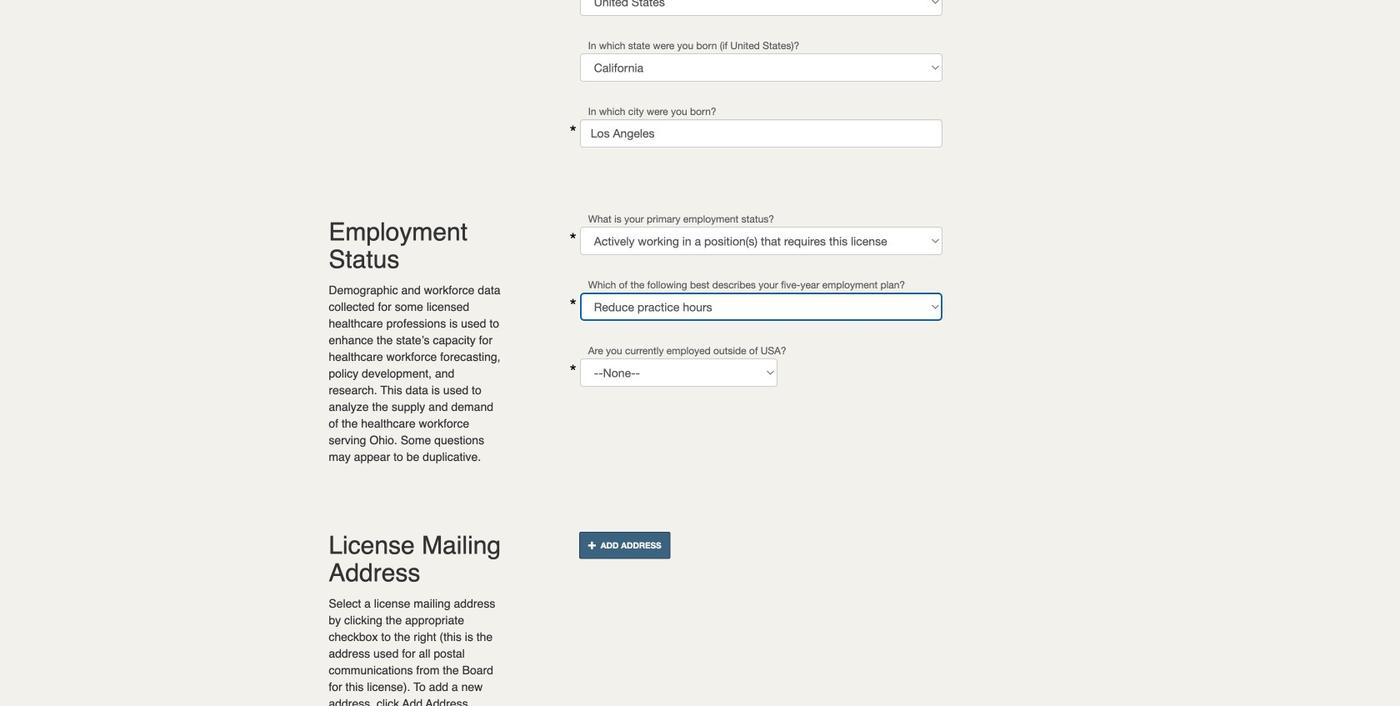 Task type: describe. For each thing, give the bounding box(es) containing it.
plus image
[[588, 541, 601, 550]]



Task type: locate. For each thing, give the bounding box(es) containing it.
None text field
[[580, 119, 943, 148]]



Task type: vqa. For each thing, say whether or not it's contained in the screenshot.
the eLicense Ohio Professional Licensure IMAGE
no



